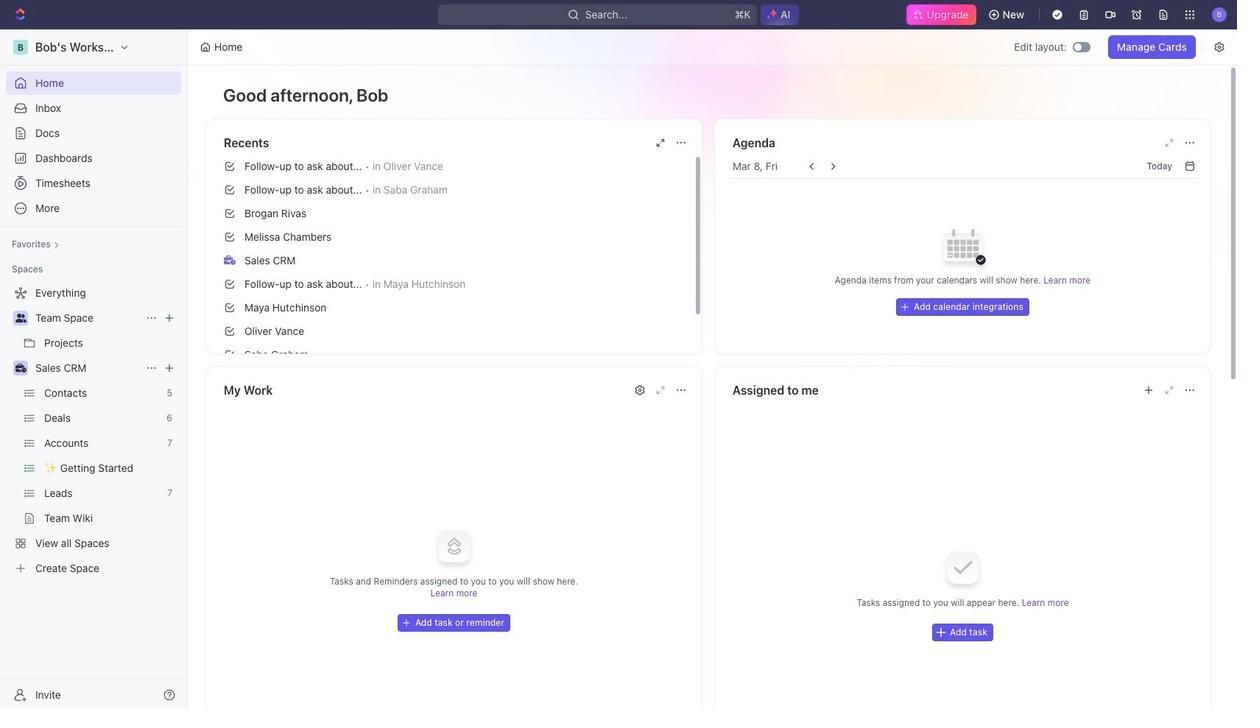 Task type: describe. For each thing, give the bounding box(es) containing it.
sidebar navigation
[[0, 29, 191, 709]]



Task type: locate. For each thing, give the bounding box(es) containing it.
1 vertical spatial business time image
[[15, 364, 26, 373]]

business time image inside sidebar navigation
[[15, 364, 26, 373]]

0 vertical spatial business time image
[[224, 255, 236, 265]]

1 horizontal spatial business time image
[[224, 255, 236, 265]]

tree inside sidebar navigation
[[6, 281, 181, 581]]

0 horizontal spatial business time image
[[15, 364, 26, 373]]

business time image
[[224, 255, 236, 265], [15, 364, 26, 373]]

tree
[[6, 281, 181, 581]]

user group image
[[15, 314, 26, 323]]

bob's workspace, , element
[[13, 40, 28, 55]]



Task type: vqa. For each thing, say whether or not it's contained in the screenshot.
business time icon
yes



